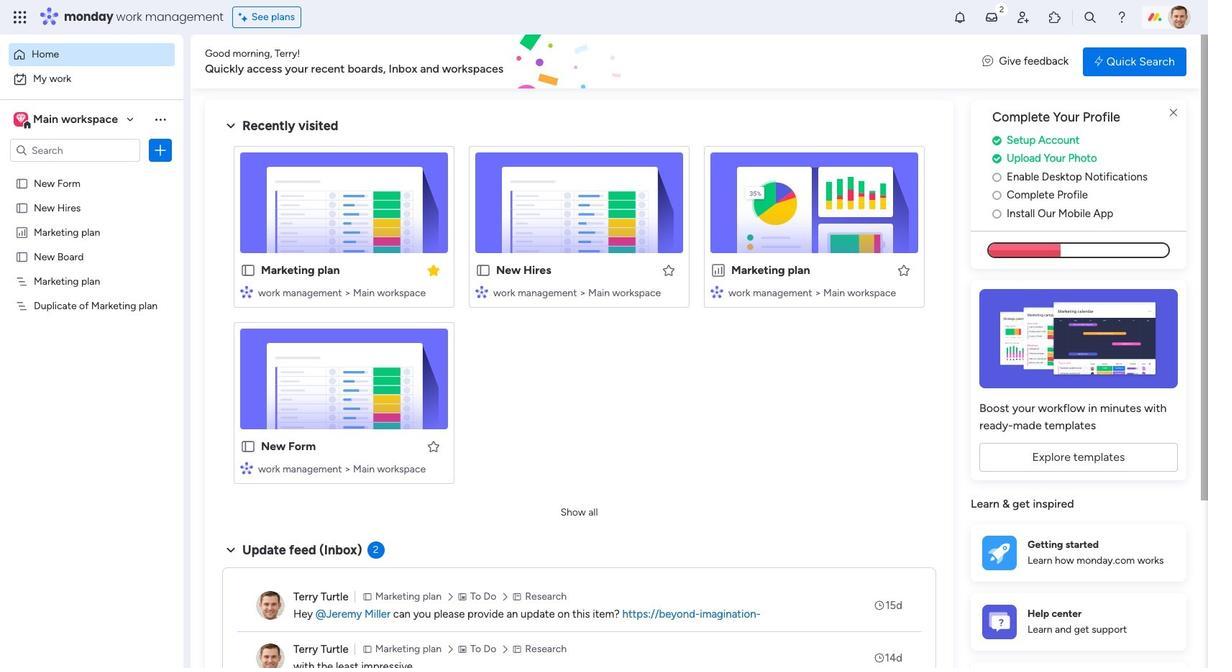 Task type: locate. For each thing, give the bounding box(es) containing it.
2 horizontal spatial add to favorites image
[[897, 263, 911, 277]]

2 vertical spatial circle o image
[[992, 208, 1002, 219]]

circle o image
[[992, 172, 1002, 183], [992, 190, 1002, 201], [992, 208, 1002, 219]]

getting started element
[[971, 524, 1187, 582]]

0 vertical spatial terry turtle image
[[1168, 6, 1191, 29]]

workspace selection element
[[14, 111, 120, 129]]

close recently visited image
[[222, 117, 239, 134]]

terry turtle image
[[1168, 6, 1191, 29], [256, 591, 285, 620], [256, 644, 285, 668]]

update feed image
[[985, 10, 999, 24]]

0 vertical spatial option
[[9, 43, 175, 66]]

2 check circle image from the top
[[992, 153, 1002, 164]]

add to favorites image
[[662, 263, 676, 277], [897, 263, 911, 277], [426, 439, 441, 453]]

workspace image
[[16, 111, 26, 127]]

remove from favorites image
[[426, 263, 441, 277]]

1 vertical spatial option
[[9, 68, 175, 91]]

2 vertical spatial terry turtle image
[[256, 644, 285, 668]]

public board image right the remove from favorites icon
[[475, 263, 491, 278]]

public board image up public dashboard icon
[[15, 201, 29, 214]]

list box
[[0, 168, 183, 512]]

1 vertical spatial terry turtle image
[[256, 591, 285, 620]]

1 horizontal spatial public board image
[[475, 263, 491, 278]]

0 vertical spatial check circle image
[[992, 135, 1002, 146]]

public dashboard image
[[15, 225, 29, 239]]

1 vertical spatial circle o image
[[992, 190, 1002, 201]]

workspace options image
[[153, 112, 168, 126]]

public board image
[[15, 176, 29, 190], [15, 250, 29, 263], [240, 263, 256, 278], [240, 439, 256, 455]]

invite members image
[[1016, 10, 1031, 24]]

public dashboard image
[[711, 263, 726, 278]]

check circle image
[[992, 135, 1002, 146], [992, 153, 1002, 164]]

0 vertical spatial public board image
[[15, 201, 29, 214]]

1 check circle image from the top
[[992, 135, 1002, 146]]

option
[[9, 43, 175, 66], [9, 68, 175, 91], [0, 170, 183, 173]]

Search in workspace field
[[30, 142, 120, 159]]

0 vertical spatial circle o image
[[992, 172, 1002, 183]]

options image
[[153, 143, 168, 158]]

public board image
[[15, 201, 29, 214], [475, 263, 491, 278]]

2 vertical spatial option
[[0, 170, 183, 173]]

templates image image
[[984, 289, 1174, 389]]

help image
[[1115, 10, 1129, 24]]

1 vertical spatial check circle image
[[992, 153, 1002, 164]]



Task type: describe. For each thing, give the bounding box(es) containing it.
v2 bolt switch image
[[1095, 54, 1103, 69]]

see plans image
[[239, 9, 252, 25]]

monday marketplace image
[[1048, 10, 1062, 24]]

0 horizontal spatial add to favorites image
[[426, 439, 441, 453]]

help center element
[[971, 593, 1187, 651]]

3 circle o image from the top
[[992, 208, 1002, 219]]

close update feed (inbox) image
[[222, 542, 239, 559]]

dapulse x slim image
[[1165, 104, 1182, 122]]

select product image
[[13, 10, 27, 24]]

1 circle o image from the top
[[992, 172, 1002, 183]]

search everything image
[[1083, 10, 1097, 24]]

0 horizontal spatial public board image
[[15, 201, 29, 214]]

v2 user feedback image
[[983, 53, 993, 70]]

2 element
[[367, 542, 385, 559]]

notifications image
[[953, 10, 967, 24]]

2 image
[[995, 1, 1008, 17]]

quick search results list box
[[222, 134, 936, 501]]

1 horizontal spatial add to favorites image
[[662, 263, 676, 277]]

2 circle o image from the top
[[992, 190, 1002, 201]]

1 vertical spatial public board image
[[475, 263, 491, 278]]

workspace image
[[14, 111, 28, 127]]



Task type: vqa. For each thing, say whether or not it's contained in the screenshot.
angle down ICON
no



